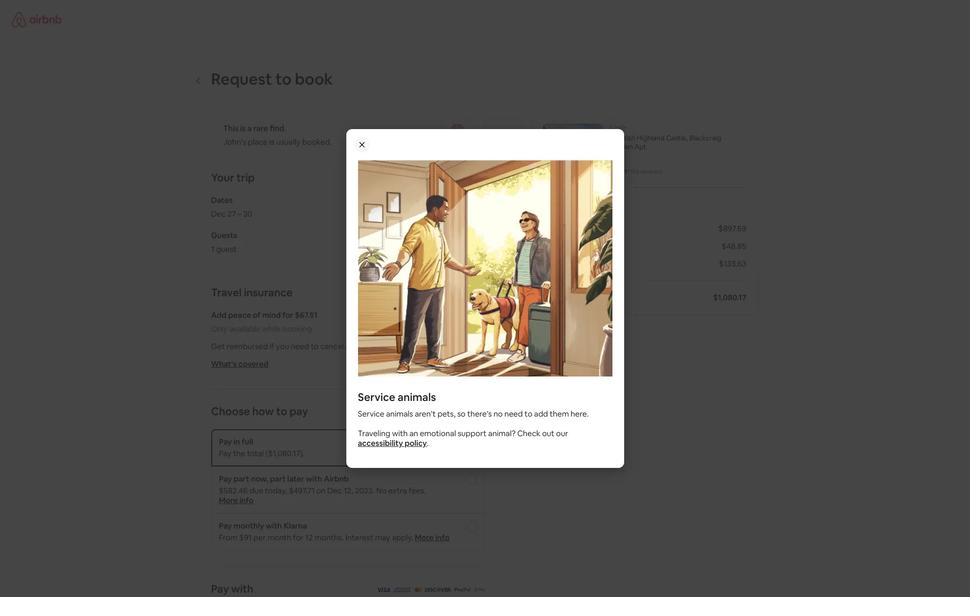 Task type: vqa. For each thing, say whether or not it's contained in the screenshot.
Guests 1 guest Guests
yes



Task type: describe. For each thing, give the bounding box(es) containing it.
reviews
[[641, 168, 662, 176]]

policy
[[405, 439, 427, 449]]

interest
[[346, 533, 374, 543]]

so
[[458, 409, 466, 420]]

pets bringing a service animal?
[[405, 353, 488, 375]]

castle
[[610, 124, 627, 132]]

2 paypal image from the top
[[454, 588, 471, 593]]

request to book
[[211, 69, 333, 89]]

0 vertical spatial need
[[291, 342, 309, 352]]

pay in full pay the total ($1,080.17).
[[219, 437, 305, 459]]

apt
[[635, 142, 647, 151]]

to inside service animals dialog
[[525, 409, 533, 420]]

2–12
[[423, 300, 436, 308]]

available
[[229, 324, 261, 334]]

($1,080.17).
[[266, 449, 305, 459]]

4
[[483, 227, 487, 234]]

group containing adults
[[405, 254, 566, 276]]

$1,080.17
[[714, 293, 747, 303]]

more inside the pay monthly with klarna from $91 per month for 12 months. interest may apply. more info
[[415, 533, 434, 543]]

with inside the pay monthly with klarna from $91 per month for 12 months. interest may apply. more info
[[266, 521, 282, 532]]

booked.
[[302, 137, 332, 147]]

2 mastercard image from the top
[[415, 588, 422, 593]]

support
[[458, 429, 487, 439]]

may
[[375, 533, 391, 543]]

if
[[270, 342, 274, 352]]

nights
[[586, 224, 608, 234]]

and
[[443, 342, 456, 352]]

klarna
[[284, 521, 307, 532]]

reimbursed
[[227, 342, 268, 352]]

dec inside pay part now, part later with airbnb $582.46 due today,  $497.71 on dec 12, 2023. no extra fees. more info
[[328, 486, 342, 496]]

today,
[[265, 486, 287, 496]]

$299.23 x 3 nights
[[543, 224, 608, 234]]

pay for monthly
[[219, 521, 232, 532]]

google pay image
[[474, 585, 485, 595]]

dates
[[211, 195, 233, 206]]

allowed.
[[435, 234, 457, 242]]

mind
[[262, 310, 281, 321]]

guests dialog
[[393, 171, 577, 427]]

a inside 'this place has a maximum of 4 guests, not including infants. pets aren't allowed.'
[[444, 227, 447, 234]]

service inside pets bringing a service animal?
[[439, 366, 462, 375]]

choose how to pay
[[211, 405, 308, 419]]

delays,
[[416, 342, 441, 352]]

infants
[[405, 320, 431, 330]]

visa card image
[[376, 588, 391, 593]]

blackcraig
[[690, 134, 722, 142]]

info inside pay part now, part later with airbnb $582.46 due today,  $497.71 on dec 12, 2023. no extra fees. more info
[[240, 496, 254, 506]]

the
[[233, 449, 245, 459]]

pay for in
[[219, 437, 232, 447]]

flight
[[396, 342, 415, 352]]

–
[[238, 209, 242, 219]]

ages
[[405, 300, 421, 308]]

27
[[228, 209, 236, 219]]

accessibility policy link
[[358, 439, 427, 449]]

there's
[[468, 409, 492, 420]]

month
[[268, 533, 291, 543]]

has
[[433, 227, 443, 234]]

rare
[[254, 123, 268, 134]]

more info button for pay part now, part later with airbnb $582.46 due today,  $497.71 on dec 12, 2023. no extra fees. more info
[[219, 496, 254, 506]]

due inside pay part now, part later with airbnb $582.46 due today,  $497.71 on dec 12, 2023. no extra fees. more info
[[250, 486, 263, 496]]

to left the book
[[276, 69, 292, 89]]

this is a rare find. john's place is usually booked.
[[223, 123, 332, 147]]

total
[[247, 449, 264, 459]]

months.
[[315, 533, 344, 543]]

4.91
[[617, 168, 628, 176]]

our
[[556, 429, 569, 439]]

0 horizontal spatial fee
[[577, 241, 588, 252]]

out
[[542, 429, 555, 439]]

maximum
[[448, 227, 475, 234]]

a guest with a service animal being greeted by a host image
[[358, 160, 613, 377]]

cancel button
[[405, 402, 431, 412]]

including
[[519, 227, 544, 234]]

garden
[[610, 142, 633, 151]]

pets inside 'this place has a maximum of 4 guests, not including infants. pets aren't allowed.'
[[405, 234, 417, 242]]

per
[[254, 533, 266, 543]]

from
[[219, 533, 238, 543]]

group containing children
[[405, 287, 566, 309]]

choose
[[211, 405, 250, 419]]

book
[[295, 69, 333, 89]]

$582.46
[[219, 486, 248, 496]]

guest
[[216, 244, 237, 255]]

bringing a service animal? button
[[405, 366, 488, 375]]

total
[[543, 293, 562, 303]]

details
[[571, 199, 605, 213]]

get
[[211, 342, 225, 352]]

pets,
[[438, 409, 456, 420]]

price
[[543, 199, 569, 213]]

age
[[405, 266, 418, 275]]

service for service animals
[[358, 391, 396, 405]]

an
[[410, 429, 418, 439]]

place inside "this is a rare find. john's place is usually booked."
[[248, 137, 268, 147]]

pay for part
[[219, 474, 232, 485]]

save button
[[525, 396, 566, 419]]

edit for guests 1 guest
[[471, 231, 485, 241]]

more inside pay part now, part later with airbnb $582.46 due today,  $497.71 on dec 12, 2023. no extra fees. more info
[[219, 496, 238, 506]]

booking.
[[283, 324, 314, 334]]

with inside pay part now, part later with airbnb $582.46 due today,  $497.71 on dec 12, 2023. no extra fees. more info
[[306, 474, 322, 485]]

2 discover card image from the top
[[425, 588, 451, 593]]

peace
[[228, 310, 251, 321]]

under
[[405, 333, 425, 342]]

check
[[518, 429, 541, 439]]

cancel
[[321, 342, 344, 352]]

1 horizontal spatial due
[[346, 342, 360, 352]]

to left illness,
[[361, 342, 369, 352]]

traveling with an emotional support animal? check out our accessibility policy .
[[358, 429, 569, 449]]

group containing pets
[[405, 353, 566, 375]]

not
[[509, 227, 518, 234]]

this for this is a rare find. john's place is usually booked.
[[223, 123, 239, 134]]

1 vertical spatial fee
[[597, 259, 609, 269]]

a for pets
[[433, 366, 437, 375]]

more.
[[458, 342, 479, 352]]

0 for pets
[[538, 359, 543, 370]]

american express card image
[[394, 585, 412, 595]]

later
[[288, 474, 304, 485]]

.
[[427, 439, 429, 449]]

1 part from the left
[[234, 474, 249, 485]]

trip
[[237, 171, 255, 185]]



Task type: locate. For each thing, give the bounding box(es) containing it.
1 vertical spatial service
[[358, 409, 385, 420]]

1 vertical spatial pets
[[405, 353, 421, 364]]

more right apply. in the bottom left of the page
[[415, 533, 434, 543]]

1 horizontal spatial more
[[415, 533, 434, 543]]

1 horizontal spatial a
[[433, 366, 437, 375]]

2 edit from the top
[[471, 231, 485, 241]]

0
[[538, 293, 543, 303], [538, 326, 543, 336], [538, 359, 543, 370]]

1 vertical spatial 0
[[538, 326, 543, 336]]

1 vertical spatial info
[[436, 533, 450, 543]]

pay part now, part later with airbnb $582.46 due today,  $497.71 on dec 12, 2023. no extra fees. more info
[[219, 474, 426, 506]]

0 vertical spatial is
[[240, 123, 246, 134]]

need right you
[[291, 342, 309, 352]]

infants.
[[545, 227, 565, 234]]

2 service from the top
[[358, 409, 385, 420]]

1 horizontal spatial animal?
[[489, 429, 516, 439]]

1 vertical spatial dec
[[328, 486, 342, 496]]

2 down 'including'
[[538, 259, 542, 270]]

1 vertical spatial more
[[415, 533, 434, 543]]

1 vertical spatial is
[[269, 137, 275, 147]]

pets left aren't
[[405, 234, 417, 242]]

for left 12 in the left of the page
[[293, 533, 304, 543]]

service down "cleaning fee"
[[569, 259, 595, 269]]

1 vertical spatial guests
[[211, 231, 237, 241]]

pay monthly with klarna from $91 per month for 12 months. interest may apply. more info
[[219, 521, 450, 543]]

group containing infants
[[405, 320, 566, 342]]

0 vertical spatial dec
[[211, 209, 226, 219]]

0 horizontal spatial info
[[240, 496, 254, 506]]

info down now,
[[240, 496, 254, 506]]

0 horizontal spatial a
[[248, 123, 252, 134]]

more info button right apply. in the bottom left of the page
[[415, 533, 450, 543]]

google pay image
[[474, 588, 485, 593]]

0 vertical spatial 0
[[538, 293, 543, 303]]

1 vertical spatial animals
[[386, 409, 413, 420]]

extra
[[388, 486, 407, 496]]

edit button up 4
[[471, 195, 485, 206]]

travel
[[211, 286, 242, 300]]

edit for dates dec 27 – 30
[[471, 195, 485, 206]]

155
[[631, 168, 640, 176]]

aren't
[[418, 234, 434, 242]]

$91
[[239, 533, 252, 543]]

0 horizontal spatial 2
[[426, 333, 430, 342]]

due down now,
[[250, 486, 263, 496]]

service animals dialog
[[346, 129, 624, 469]]

2 vertical spatial a
[[433, 366, 437, 375]]

mastercard image right american express card icon
[[415, 588, 422, 593]]

None radio
[[467, 438, 478, 448], [467, 522, 478, 533], [467, 438, 478, 448], [467, 522, 478, 533]]

fee down the 3
[[577, 241, 588, 252]]

of inside the add peace of mind for $67.51 only available while booking.
[[253, 310, 261, 321]]

is up john's
[[240, 123, 246, 134]]

1 horizontal spatial fee
[[597, 259, 609, 269]]

is down find.
[[269, 137, 275, 147]]

0 vertical spatial more
[[219, 496, 238, 506]]

cleaning fee button
[[543, 241, 588, 252]]

place left has
[[417, 227, 432, 234]]

1 horizontal spatial info
[[436, 533, 450, 543]]

part up today,
[[270, 474, 286, 485]]

0 vertical spatial 2
[[538, 259, 542, 270]]

dec
[[211, 209, 226, 219], [328, 486, 342, 496]]

pay
[[290, 405, 308, 419]]

0 vertical spatial place
[[248, 137, 268, 147]]

airbnb down cleaning
[[543, 259, 568, 269]]

here.
[[571, 409, 589, 420]]

children ages 2–12
[[405, 287, 436, 308]]

1 vertical spatial due
[[250, 486, 263, 496]]

pay inside the pay monthly with klarna from $91 per month for 12 months. interest may apply. more info
[[219, 521, 232, 532]]

need right no
[[505, 409, 523, 420]]

1 horizontal spatial of
[[476, 227, 482, 234]]

4.91 ( 155 reviews )
[[617, 168, 663, 176]]

1
[[211, 244, 214, 255]]

pay for with
[[211, 583, 229, 596]]

1 vertical spatial a
[[444, 227, 447, 234]]

discover card image right american express card image
[[425, 585, 451, 595]]

full
[[242, 437, 253, 447]]

service
[[569, 259, 595, 269], [439, 366, 462, 375]]

a for this
[[248, 123, 252, 134]]

1 vertical spatial place
[[417, 227, 432, 234]]

info right apply. in the bottom left of the page
[[436, 533, 450, 543]]

service for service animals aren't pets, so there's no need to add them here.
[[358, 409, 385, 420]]

0 vertical spatial due
[[346, 342, 360, 352]]

0 for children
[[538, 293, 543, 303]]

guests for guests
[[405, 202, 442, 215]]

)
[[662, 168, 663, 176]]

a inside "this is a rare find. john's place is usually booked."
[[248, 123, 252, 134]]

guests,
[[488, 227, 507, 234]]

get reimbursed if you need to cancel due to illness, flight delays, and more.
[[211, 342, 479, 352]]

0 vertical spatial edit button
[[471, 195, 485, 206]]

1 horizontal spatial service
[[569, 259, 595, 269]]

2 0 from the top
[[538, 326, 543, 336]]

in
[[234, 437, 240, 447]]

what's covered
[[211, 359, 269, 370]]

place inside 'this place has a maximum of 4 guests, not including infants. pets aren't allowed.'
[[417, 227, 432, 234]]

due right cancel
[[346, 342, 360, 352]]

discover card image right american express card icon
[[425, 588, 451, 593]]

edit
[[471, 195, 485, 206], [471, 231, 485, 241]]

this left aren't
[[405, 227, 416, 234]]

cleaning
[[543, 241, 575, 252]]

0 vertical spatial for
[[283, 310, 293, 321]]

edit left guests,
[[471, 231, 485, 241]]

to left "pay" at bottom
[[276, 405, 287, 419]]

animals for service animals aren't pets, so there's no need to add them here.
[[386, 409, 413, 420]]

this inside "this is a rare find. john's place is usually booked."
[[223, 123, 239, 134]]

service down and
[[439, 366, 462, 375]]

pay inside pay part now, part later with airbnb $582.46 due today,  $497.71 on dec 12, 2023. no extra fees. more info
[[219, 474, 232, 485]]

1 vertical spatial edit button
[[471, 231, 485, 241]]

1 horizontal spatial 2
[[538, 259, 542, 270]]

of left mind
[[253, 310, 261, 321]]

1 horizontal spatial place
[[417, 227, 432, 234]]

0 horizontal spatial more
[[219, 496, 238, 506]]

castle,
[[667, 134, 688, 142]]

0 vertical spatial animal?
[[463, 366, 488, 375]]

animal? inside pets bringing a service animal?
[[463, 366, 488, 375]]

animal? down more.
[[463, 366, 488, 375]]

1 pets from the top
[[405, 234, 417, 242]]

1 edit button from the top
[[471, 195, 485, 206]]

0 horizontal spatial guests
[[211, 231, 237, 241]]

edit button for dates dec 27 – 30
[[471, 195, 485, 206]]

airbnb up 12,
[[324, 474, 349, 485]]

1 vertical spatial airbnb
[[324, 474, 349, 485]]

pets inside pets bringing a service animal?
[[405, 353, 421, 364]]

pets up "bringing"
[[405, 353, 421, 364]]

highland
[[637, 134, 665, 142]]

john's
[[223, 137, 246, 147]]

0 horizontal spatial more info button
[[219, 496, 254, 506]]

1 horizontal spatial dec
[[328, 486, 342, 496]]

more
[[219, 496, 238, 506], [415, 533, 434, 543]]

0 vertical spatial of
[[476, 227, 482, 234]]

place down rare
[[248, 137, 268, 147]]

part
[[234, 474, 249, 485], [270, 474, 286, 485]]

0 vertical spatial animals
[[398, 391, 436, 405]]

back image
[[195, 77, 202, 84]]

1 vertical spatial need
[[505, 409, 523, 420]]

a
[[248, 123, 252, 134], [444, 227, 447, 234], [433, 366, 437, 375]]

0 vertical spatial guests
[[405, 202, 442, 215]]

adults
[[405, 254, 429, 264]]

a inside pets bringing a service animal?
[[433, 366, 437, 375]]

your
[[211, 171, 234, 185]]

add
[[211, 310, 227, 321]]

to
[[276, 69, 292, 89], [311, 342, 319, 352], [361, 342, 369, 352], [276, 405, 287, 419], [525, 409, 533, 420]]

1 horizontal spatial part
[[270, 474, 286, 485]]

0 vertical spatial a
[[248, 123, 252, 134]]

more up monthly
[[219, 496, 238, 506]]

to left cancel
[[311, 342, 319, 352]]

(
[[629, 168, 631, 176]]

paypal image
[[454, 585, 471, 595], [454, 588, 471, 593]]

12,
[[344, 486, 353, 496]]

1 vertical spatial more info button
[[415, 533, 450, 543]]

guests inside dialog
[[405, 202, 442, 215]]

1 vertical spatial 2
[[426, 333, 430, 342]]

with inside traveling with an emotional support animal? check out our accessibility policy .
[[392, 429, 408, 439]]

animal? down no
[[489, 429, 516, 439]]

of left 4
[[476, 227, 482, 234]]

1 horizontal spatial this
[[405, 227, 416, 234]]

this up john's
[[223, 123, 239, 134]]

infants under 2
[[405, 320, 431, 342]]

1 vertical spatial animal?
[[489, 429, 516, 439]]

a right has
[[444, 227, 447, 234]]

1 group from the top
[[405, 254, 566, 276]]

more info button up monthly
[[219, 496, 254, 506]]

2 horizontal spatial a
[[444, 227, 447, 234]]

1 horizontal spatial need
[[505, 409, 523, 420]]

1 vertical spatial of
[[253, 310, 261, 321]]

is
[[240, 123, 246, 134], [269, 137, 275, 147]]

3 group from the top
[[405, 320, 566, 342]]

animals up 'aren't'
[[398, 391, 436, 405]]

0 vertical spatial service
[[358, 391, 396, 405]]

a left rare
[[248, 123, 252, 134]]

for right mind
[[283, 310, 293, 321]]

animals
[[398, 391, 436, 405], [386, 409, 413, 420]]

1 mastercard image from the top
[[415, 585, 422, 595]]

dates dec 27 – 30
[[211, 195, 253, 219]]

add peace of mind for $67.51 only available while booking.
[[211, 310, 318, 334]]

0 vertical spatial pets
[[405, 234, 417, 242]]

1 horizontal spatial more info button
[[415, 533, 450, 543]]

0 horizontal spatial service
[[439, 366, 462, 375]]

0 horizontal spatial need
[[291, 342, 309, 352]]

dec inside dates dec 27 – 30
[[211, 209, 226, 219]]

1 horizontal spatial is
[[269, 137, 275, 147]]

(usd)
[[563, 293, 584, 303]]

x
[[574, 224, 578, 234]]

0 horizontal spatial animal?
[[463, 366, 488, 375]]

0 horizontal spatial this
[[223, 123, 239, 134]]

2 pets from the top
[[405, 353, 421, 364]]

of inside 'this place has a maximum of 4 guests, not including infants. pets aren't allowed.'
[[476, 227, 482, 234]]

1 vertical spatial this
[[405, 227, 416, 234]]

on
[[317, 486, 326, 496]]

animal? inside traveling with an emotional support animal? check out our accessibility policy .
[[489, 429, 516, 439]]

0 vertical spatial this
[[223, 123, 239, 134]]

dec right 'on'
[[328, 486, 342, 496]]

visa card image
[[376, 585, 391, 595]]

a right "bringing"
[[433, 366, 437, 375]]

2 group from the top
[[405, 287, 566, 309]]

this for this place has a maximum of 4 guests, not including infants. pets aren't allowed.
[[405, 227, 416, 234]]

0 vertical spatial info
[[240, 496, 254, 506]]

guests up has
[[405, 202, 442, 215]]

more info button for pay monthly with klarna from $91 per month for 12 months. interest may apply. more info
[[415, 533, 450, 543]]

traveling
[[358, 429, 391, 439]]

info inside the pay monthly with klarna from $91 per month for 12 months. interest may apply. more info
[[436, 533, 450, 543]]

2 inside infants under 2
[[426, 333, 430, 342]]

guests 1 guest
[[211, 231, 237, 255]]

0 horizontal spatial part
[[234, 474, 249, 485]]

1 edit from the top
[[471, 195, 485, 206]]

paypal image left google pay icon
[[454, 585, 471, 595]]

2 edit button from the top
[[471, 231, 485, 241]]

0 horizontal spatial due
[[250, 486, 263, 496]]

mastercard image right american express card image
[[415, 585, 422, 595]]

0 horizontal spatial of
[[253, 310, 261, 321]]

guests for guests 1 guest
[[211, 231, 237, 241]]

$48.85
[[722, 241, 747, 252]]

1 vertical spatial service
[[439, 366, 462, 375]]

animals for service animals
[[398, 391, 436, 405]]

adults age 13+
[[405, 254, 430, 275]]

1 horizontal spatial airbnb
[[543, 259, 568, 269]]

of
[[476, 227, 482, 234], [253, 310, 261, 321]]

for inside the add peace of mind for $67.51 only available while booking.
[[283, 310, 293, 321]]

paypal image left google pay image
[[454, 588, 471, 593]]

to left the add at right
[[525, 409, 533, 420]]

12
[[305, 533, 313, 543]]

guests up guest
[[211, 231, 237, 241]]

need inside service animals dialog
[[505, 409, 523, 420]]

$497.71
[[289, 486, 315, 496]]

1 0 from the top
[[538, 293, 543, 303]]

0 vertical spatial service
[[569, 259, 595, 269]]

discover card image
[[425, 585, 451, 595], [425, 588, 451, 593]]

scottish
[[610, 134, 636, 142]]

dec left 27
[[211, 209, 226, 219]]

american express card image
[[394, 588, 412, 593]]

0 vertical spatial airbnb
[[543, 259, 568, 269]]

mastercard image
[[415, 585, 422, 595], [415, 588, 422, 593]]

3 0 from the top
[[538, 359, 543, 370]]

total (usd)
[[543, 293, 584, 303]]

what's covered button
[[211, 359, 269, 370]]

1 paypal image from the top
[[454, 585, 471, 595]]

edit up 4
[[471, 195, 485, 206]]

them
[[550, 409, 569, 420]]

2
[[538, 259, 542, 270], [426, 333, 430, 342]]

edit button for guests 1 guest
[[471, 231, 485, 241]]

airbnb service fee
[[543, 259, 609, 269]]

0 horizontal spatial airbnb
[[324, 474, 349, 485]]

0 vertical spatial edit
[[471, 195, 485, 206]]

1 horizontal spatial guests
[[405, 202, 442, 215]]

fee
[[577, 241, 588, 252], [597, 259, 609, 269]]

fee down nights
[[597, 259, 609, 269]]

$299.23
[[543, 224, 572, 234]]

for inside the pay monthly with klarna from $91 per month for 12 months. interest may apply. more info
[[293, 533, 304, 543]]

1 vertical spatial edit
[[471, 231, 485, 241]]

$67.51
[[295, 310, 318, 321]]

1 service from the top
[[358, 391, 396, 405]]

while
[[262, 324, 281, 334]]

2 part from the left
[[270, 474, 286, 485]]

0 for infants
[[538, 326, 543, 336]]

due
[[346, 342, 360, 352], [250, 486, 263, 496]]

group
[[405, 254, 566, 276], [405, 287, 566, 309], [405, 320, 566, 342], [405, 353, 566, 375]]

4 group from the top
[[405, 353, 566, 375]]

part up $582.46 at the bottom
[[234, 474, 249, 485]]

insurance
[[244, 286, 293, 300]]

airbnb inside pay part now, part later with airbnb $582.46 due today,  $497.71 on dec 12, 2023. no extra fees. more info
[[324, 474, 349, 485]]

animals down service animals
[[386, 409, 413, 420]]

2 vertical spatial 0
[[538, 359, 543, 370]]

0 vertical spatial fee
[[577, 241, 588, 252]]

0 vertical spatial more info button
[[219, 496, 254, 506]]

None radio
[[467, 475, 478, 486]]

3
[[580, 224, 584, 234]]

2 right under
[[426, 333, 430, 342]]

bringing
[[405, 366, 432, 375]]

1 discover card image from the top
[[425, 585, 451, 595]]

edit button left guests,
[[471, 231, 485, 241]]

this inside 'this place has a maximum of 4 guests, not including infants. pets aren't allowed.'
[[405, 227, 416, 234]]

0 horizontal spatial is
[[240, 123, 246, 134]]

1 vertical spatial for
[[293, 533, 304, 543]]

0 horizontal spatial place
[[248, 137, 268, 147]]

0 horizontal spatial dec
[[211, 209, 226, 219]]



